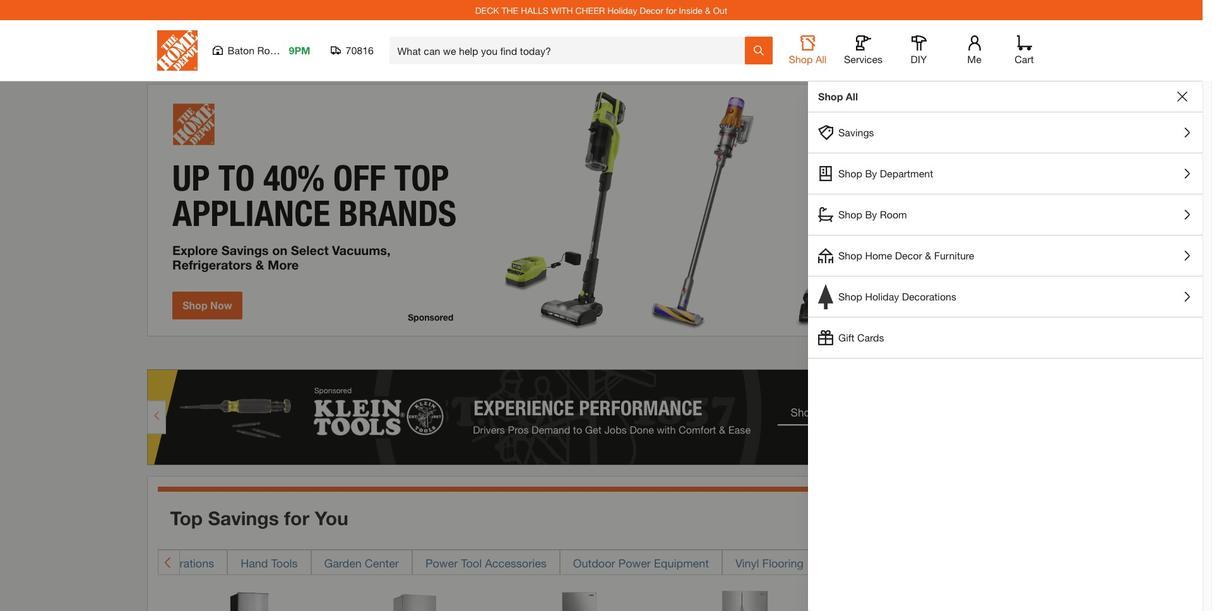 Task type: vqa. For each thing, say whether or not it's contained in the screenshot.
Kitchen savings image
no



Task type: describe. For each thing, give the bounding box(es) containing it.
vinyl flooring button
[[723, 550, 817, 575]]

18.7 cu. ft. bottom freezer refrigerator in stainless steel image
[[367, 588, 462, 611]]

services button
[[844, 35, 884, 66]]

home
[[866, 250, 893, 262]]

feedback link image
[[1196, 214, 1213, 282]]

baton
[[228, 44, 255, 56]]

9pm
[[289, 44, 311, 56]]

furniture
[[935, 250, 975, 262]]

power tool accessories
[[426, 556, 547, 570]]

shop home decor & furniture button
[[809, 236, 1203, 276]]

shop left services
[[789, 53, 813, 65]]

christmas decorations
[[98, 556, 214, 570]]

5
[[1017, 346, 1024, 360]]

shop down shop all button on the right
[[819, 90, 844, 102]]

1 vertical spatial shop all
[[819, 90, 859, 102]]

decorations inside shop holiday decorations button
[[903, 291, 957, 303]]

1 vertical spatial all
[[846, 90, 859, 102]]

savings button
[[809, 112, 1203, 153]]

1 vertical spatial for
[[284, 507, 310, 530]]

deck the halls with cheer holiday decor for inside & out
[[475, 5, 728, 15]]

36 in. 24.9 cu. ft. side by side refrigerator in fingerprint resistant stainless steel image
[[698, 588, 793, 611]]

inside
[[679, 5, 703, 15]]

christmas
[[98, 556, 150, 570]]

1 vertical spatial savings
[[208, 507, 279, 530]]

savings inside button
[[839, 126, 875, 138]]

shop for decor
[[839, 250, 863, 262]]

outdoor power equipment
[[573, 556, 709, 570]]

all inside shop all button
[[816, 53, 827, 65]]

tools
[[271, 556, 298, 570]]

gift
[[839, 332, 855, 344]]

hand tools
[[241, 556, 298, 570]]

hand tools button
[[228, 550, 311, 575]]

outdoor
[[573, 556, 616, 570]]

gift cards
[[839, 332, 885, 344]]

garden
[[324, 556, 362, 570]]

vinyl flooring
[[736, 556, 804, 570]]

top savings for you
[[170, 507, 349, 530]]

decor inside button
[[896, 250, 923, 262]]

gift cards link
[[809, 318, 1203, 358]]

equipment
[[654, 556, 709, 570]]

7.1 cu. ft. top freezer refrigerator in stainless steel look image
[[202, 588, 297, 611]]

shop by department
[[839, 167, 934, 179]]

70816
[[346, 44, 374, 56]]

0 vertical spatial &
[[705, 5, 711, 15]]

rouge
[[257, 44, 287, 56]]

vinyl
[[736, 556, 760, 570]]

by for room
[[866, 208, 878, 220]]

by for department
[[866, 167, 878, 179]]

cards
[[858, 332, 885, 344]]



Task type: locate. For each thing, give the bounding box(es) containing it.
0 horizontal spatial all
[[816, 53, 827, 65]]

shop all down services
[[819, 90, 859, 102]]

power tool accessories button
[[412, 550, 560, 575]]

top
[[170, 507, 203, 530]]

shop all button
[[788, 35, 828, 66]]

all left services
[[816, 53, 827, 65]]

1 power from the left
[[426, 556, 458, 570]]

shop holiday decorations preview image
[[819, 284, 834, 310]]

0 vertical spatial decorations
[[903, 291, 957, 303]]

shop holiday decorations
[[839, 291, 957, 303]]

& left the furniture
[[926, 250, 932, 262]]

garden center
[[324, 556, 399, 570]]

shop all
[[789, 53, 827, 65], [819, 90, 859, 102]]

power right the outdoor
[[619, 556, 651, 570]]

cart
[[1015, 53, 1035, 65]]

decor right home
[[896, 250, 923, 262]]

savings
[[839, 126, 875, 138], [208, 507, 279, 530]]

0 horizontal spatial holiday
[[608, 5, 638, 15]]

by inside 'button'
[[866, 208, 878, 220]]

7.3 cu. ft. 2-door mini fridge in platinum steel with freezer image
[[533, 588, 628, 611]]

shop left home
[[839, 250, 863, 262]]

hand
[[241, 556, 268, 570]]

1 horizontal spatial savings
[[839, 126, 875, 138]]

accessories
[[485, 556, 547, 570]]

2 by from the top
[[866, 208, 878, 220]]

decor
[[640, 5, 664, 15], [896, 250, 923, 262]]

center
[[365, 556, 399, 570]]

by left department
[[866, 167, 878, 179]]

0 vertical spatial shop all
[[789, 53, 827, 65]]

1 vertical spatial decor
[[896, 250, 923, 262]]

3 / 5
[[1007, 346, 1024, 360]]

shop all inside button
[[789, 53, 827, 65]]

for
[[666, 5, 677, 15], [284, 507, 310, 530]]

0 horizontal spatial savings
[[208, 507, 279, 530]]

garden center button
[[311, 550, 412, 575]]

room
[[880, 208, 908, 220]]

1 horizontal spatial &
[[926, 250, 932, 262]]

shop for room
[[839, 208, 863, 220]]

decorations
[[903, 291, 957, 303], [153, 556, 214, 570]]

shop all left services
[[789, 53, 827, 65]]

0 vertical spatial decor
[[640, 5, 664, 15]]

shop home decor & furniture
[[839, 250, 975, 262]]

0 horizontal spatial decorations
[[153, 556, 214, 570]]

shop
[[789, 53, 813, 65], [819, 90, 844, 102], [839, 167, 863, 179], [839, 208, 863, 220], [839, 250, 863, 262], [839, 291, 863, 303]]

diy button
[[899, 35, 940, 66]]

menu
[[809, 112, 1203, 359]]

holiday
[[608, 5, 638, 15], [866, 291, 900, 303]]

holiday inside shop holiday decorations button
[[866, 291, 900, 303]]

shop for department
[[839, 167, 863, 179]]

shop holiday decorations button
[[809, 277, 1203, 317]]

1 by from the top
[[866, 167, 878, 179]]

0 vertical spatial by
[[866, 167, 878, 179]]

1 horizontal spatial holiday
[[866, 291, 900, 303]]

1 horizontal spatial power
[[619, 556, 651, 570]]

power inside the 'power tool accessories' button
[[426, 556, 458, 570]]

diy
[[911, 53, 928, 65]]

for left inside
[[666, 5, 677, 15]]

all
[[816, 53, 827, 65], [846, 90, 859, 102]]

you
[[315, 507, 349, 530]]

1 horizontal spatial decor
[[896, 250, 923, 262]]

1 horizontal spatial decorations
[[903, 291, 957, 303]]

1 horizontal spatial for
[[666, 5, 677, 15]]

& inside button
[[926, 250, 932, 262]]

0 vertical spatial all
[[816, 53, 827, 65]]

me
[[968, 53, 982, 65]]

0 vertical spatial for
[[666, 5, 677, 15]]

shop right shop holiday decorations preview image
[[839, 291, 863, 303]]

drawer close image
[[1178, 92, 1188, 102]]

holiday right cheer
[[608, 5, 638, 15]]

0 horizontal spatial decor
[[640, 5, 664, 15]]

1 vertical spatial decorations
[[153, 556, 214, 570]]

shop for decorations
[[839, 291, 863, 303]]

decor left inside
[[640, 5, 664, 15]]

& left 'out'
[[705, 5, 711, 15]]

baton rouge 9pm
[[228, 44, 311, 56]]

cheer
[[576, 5, 605, 15]]

decorations down shop home decor & furniture
[[903, 291, 957, 303]]

decorations inside christmas decorations button
[[153, 556, 214, 570]]

2 power from the left
[[619, 556, 651, 570]]

power
[[426, 556, 458, 570], [619, 556, 651, 570]]

What can we help you find today? search field
[[398, 37, 744, 64]]

1 vertical spatial &
[[926, 250, 932, 262]]

christmas decorations button
[[85, 550, 228, 575]]

decorations down the top
[[153, 556, 214, 570]]

the home depot logo image
[[157, 30, 197, 71]]

holiday down home
[[866, 291, 900, 303]]

shop up 'shop by room'
[[839, 167, 863, 179]]

by inside button
[[866, 167, 878, 179]]

/
[[1014, 346, 1017, 360]]

savings up shop by department on the right top
[[839, 126, 875, 138]]

by left room
[[866, 208, 878, 220]]

deck
[[475, 5, 499, 15]]

menu containing savings
[[809, 112, 1203, 359]]

shop by department button
[[809, 153, 1203, 194]]

savings up hand
[[208, 507, 279, 530]]

power inside outdoor power equipment button
[[619, 556, 651, 570]]

0 horizontal spatial power
[[426, 556, 458, 570]]

out
[[713, 5, 728, 15]]

shop inside 'button'
[[839, 208, 863, 220]]

shop by room button
[[809, 195, 1203, 235]]

for left you
[[284, 507, 310, 530]]

flooring
[[763, 556, 804, 570]]

0 vertical spatial savings
[[839, 126, 875, 138]]

me button
[[955, 35, 995, 66]]

services
[[845, 53, 883, 65]]

3
[[1007, 346, 1014, 360]]

all down services
[[846, 90, 859, 102]]

1 vertical spatial holiday
[[866, 291, 900, 303]]

deck the halls with cheer holiday decor for inside & out link
[[475, 5, 728, 15]]

with
[[551, 5, 573, 15]]

1 vertical spatial by
[[866, 208, 878, 220]]

&
[[705, 5, 711, 15], [926, 250, 932, 262]]

halls
[[521, 5, 549, 15]]

shop by room
[[839, 208, 908, 220]]

outdoor power equipment button
[[560, 550, 723, 575]]

0 horizontal spatial for
[[284, 507, 310, 530]]

70816 button
[[331, 44, 374, 57]]

0 horizontal spatial &
[[705, 5, 711, 15]]

by
[[866, 167, 878, 179], [866, 208, 878, 220]]

0 vertical spatial holiday
[[608, 5, 638, 15]]

1 horizontal spatial all
[[846, 90, 859, 102]]

the
[[502, 5, 519, 15]]

shop inside button
[[839, 167, 863, 179]]

back arrow image
[[163, 556, 174, 569]]

department
[[880, 167, 934, 179]]

power left tool
[[426, 556, 458, 570]]

cart link
[[1011, 35, 1039, 66]]

tool
[[461, 556, 482, 570]]

shop left room
[[839, 208, 863, 220]]



